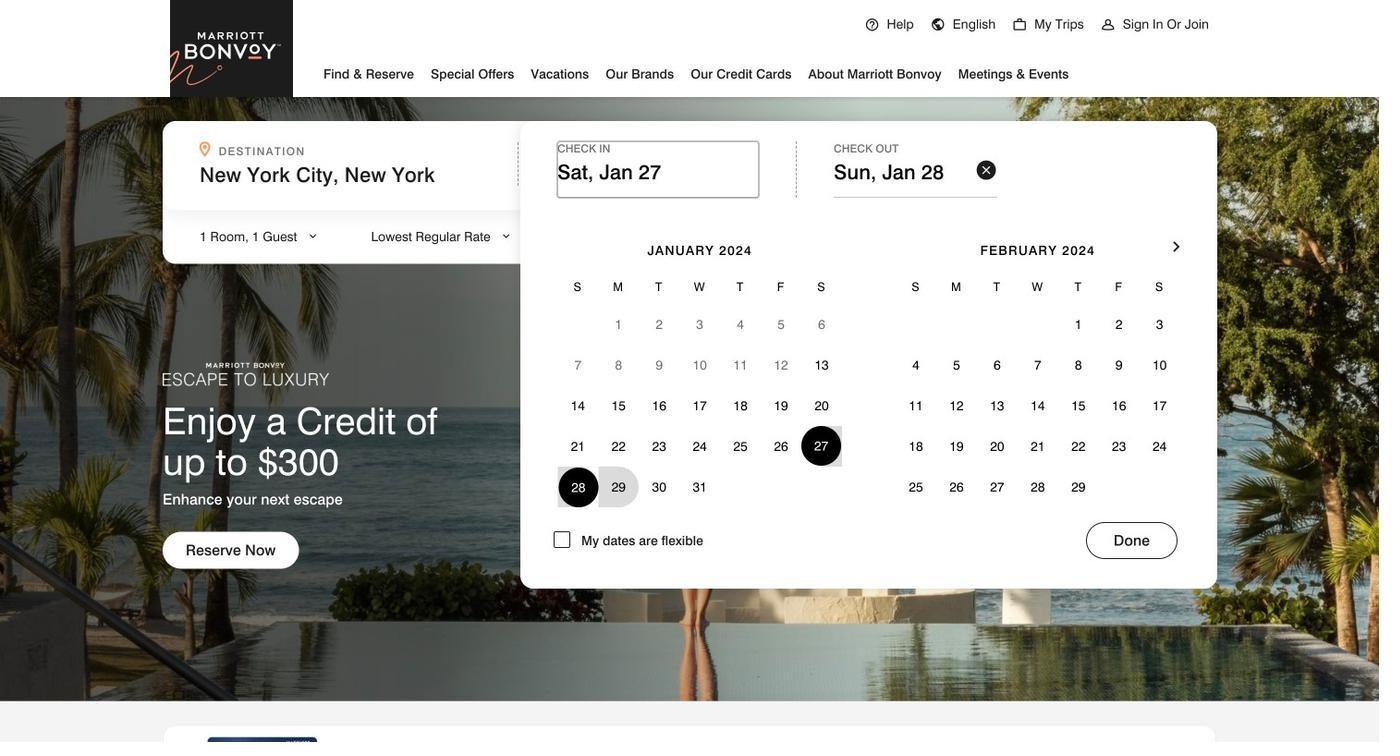 Task type: vqa. For each thing, say whether or not it's contained in the screenshot.
Missouri (107) link
no



Task type: describe. For each thing, give the bounding box(es) containing it.
marriott bonvoy escape to luxury logo image
[[163, 338, 329, 386]]

1 grid from the left
[[558, 216, 843, 508]]

2 row group from the left
[[896, 304, 1181, 508]]

fri jan 05 2024 cell
[[761, 304, 802, 345]]

fri jan 12 2024 cell
[[761, 345, 802, 386]]

marriott bonvoy boundless® credit card from chase image
[[186, 738, 339, 743]]

dropdown down image
[[500, 229, 513, 245]]

1 round image from the left
[[865, 18, 880, 32]]

tue jan 09 2024 cell
[[639, 345, 680, 386]]

sat jan 06 2024 cell
[[802, 304, 843, 345]]

mon jan 08 2024 cell
[[599, 345, 639, 386]]



Task type: locate. For each thing, give the bounding box(es) containing it.
3 round image from the left
[[1101, 18, 1116, 32]]

2 grid from the left
[[896, 216, 1181, 508]]

row
[[558, 269, 843, 304], [896, 269, 1181, 304], [558, 304, 843, 345], [896, 304, 1181, 345], [558, 345, 843, 386], [896, 345, 1181, 386], [558, 386, 843, 426], [896, 386, 1181, 426], [558, 426, 843, 467], [896, 426, 1181, 467], [558, 467, 843, 508], [896, 467, 1181, 508]]

0 horizontal spatial grid
[[558, 216, 843, 508]]

1 horizontal spatial round image
[[1013, 18, 1028, 32]]

wed jan 03 2024 cell
[[680, 304, 721, 345]]

destination field
[[200, 163, 507, 187]]

wed jan 10 2024 cell
[[680, 345, 721, 386]]

1 row group from the left
[[558, 304, 843, 508]]

thu jan 04 2024 cell
[[721, 304, 761, 345]]

mon jan 01 2024 cell
[[599, 304, 639, 345]]

1 horizontal spatial row group
[[896, 304, 1181, 508]]

Where can we take you? text field
[[200, 163, 483, 187]]

0 horizontal spatial round image
[[865, 18, 880, 32]]

grid
[[558, 216, 843, 508], [896, 216, 1181, 508]]

2 horizontal spatial round image
[[1101, 18, 1116, 32]]

dropdown down image
[[307, 229, 320, 245]]

2 round image from the left
[[1013, 18, 1028, 32]]

row group
[[558, 304, 843, 508], [896, 304, 1181, 508]]

None search field
[[163, 121, 1218, 589]]

tue jan 02 2024 cell
[[639, 304, 680, 345]]

1 horizontal spatial grid
[[896, 216, 1181, 508]]

0 horizontal spatial row group
[[558, 304, 843, 508]]

round image
[[931, 18, 946, 32]]

sun jan 07 2024 cell
[[558, 345, 599, 386]]

round image
[[865, 18, 880, 32], [1013, 18, 1028, 32], [1101, 18, 1116, 32]]

thu jan 11 2024 cell
[[721, 345, 761, 386]]



